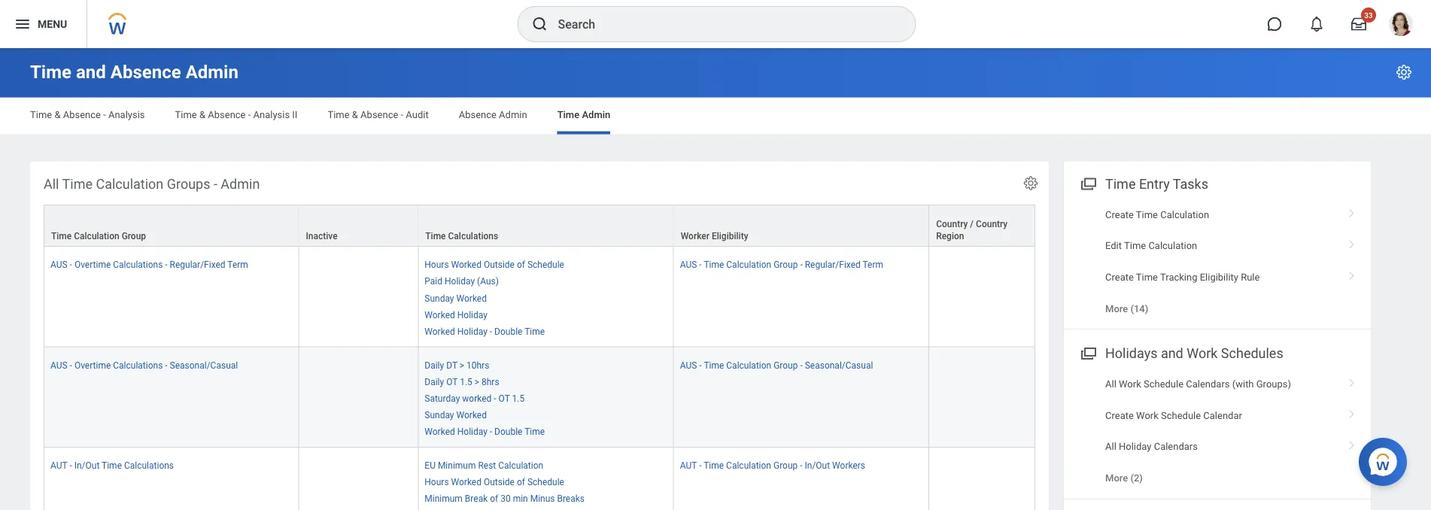 Task type: vqa. For each thing, say whether or not it's contained in the screenshot.
"Hours Worked Outside of Schedule"
yes



Task type: locate. For each thing, give the bounding box(es) containing it.
holiday right 'paid'
[[445, 276, 475, 286]]

2 chevron right image from the top
[[1342, 266, 1362, 281]]

hours worked outside of schedule link down rest
[[425, 474, 564, 487]]

group
[[122, 231, 146, 241], [774, 259, 798, 270], [774, 360, 798, 370], [774, 460, 798, 471]]

of up min at the left bottom of page
[[517, 477, 525, 487]]

1 menu group image from the top
[[1078, 173, 1098, 193]]

2 row from the top
[[44, 247, 1035, 347]]

0 vertical spatial double
[[494, 326, 523, 336]]

create
[[1105, 209, 1134, 220], [1105, 271, 1134, 283], [1105, 410, 1134, 421]]

all
[[44, 176, 59, 192], [1105, 379, 1117, 390], [1105, 441, 1117, 452]]

items selected list containing hours worked outside of schedule
[[425, 256, 588, 337]]

> right dt
[[460, 360, 464, 370]]

daily left dt
[[425, 360, 444, 370]]

&
[[54, 109, 61, 120], [199, 109, 205, 120], [352, 109, 358, 120]]

more for time
[[1105, 303, 1128, 314]]

2 create from the top
[[1105, 271, 1134, 283]]

1 hours worked outside of schedule from the top
[[425, 259, 564, 270]]

cell for aut - time calculation group - in/out workers
[[299, 447, 419, 510]]

ot down dt
[[446, 376, 458, 387]]

2 vertical spatial all
[[1105, 441, 1117, 452]]

chevron right image inside create work schedule calendar link
[[1342, 405, 1362, 420]]

1 horizontal spatial eligibility
[[1200, 271, 1239, 283]]

worked
[[462, 393, 492, 403]]

1 row from the top
[[44, 204, 1035, 247]]

work for calendar
[[1136, 410, 1159, 421]]

worker eligibility button
[[674, 205, 929, 246]]

1 create from the top
[[1105, 209, 1134, 220]]

saturday worked - ot 1.5
[[425, 393, 525, 403]]

1 vertical spatial overtime
[[74, 360, 111, 370]]

analysis
[[108, 109, 145, 120], [253, 109, 290, 120]]

1 horizontal spatial regular/fixed
[[805, 259, 861, 270]]

country
[[936, 219, 968, 229], [976, 219, 1008, 229]]

2 analysis from the left
[[253, 109, 290, 120]]

absence for time and absence admin
[[110, 61, 181, 83]]

holiday for paid holiday (aus) link
[[445, 276, 475, 286]]

items selected list containing eu minimum rest calculation
[[425, 457, 609, 510]]

3 row from the top
[[44, 347, 1035, 447]]

0 vertical spatial worked holiday - double time
[[425, 326, 545, 336]]

and for absence
[[76, 61, 106, 83]]

1.5 up the saturday worked - ot 1.5 link
[[460, 376, 472, 387]]

regular/fixed down worker eligibility popup button
[[805, 259, 861, 270]]

0 horizontal spatial analysis
[[108, 109, 145, 120]]

absence left ii
[[208, 109, 246, 120]]

menu group image left holidays
[[1078, 342, 1098, 363]]

double
[[494, 326, 523, 336], [494, 426, 523, 437]]

sunday worked
[[425, 293, 487, 303], [425, 410, 487, 420]]

1 vertical spatial sunday worked
[[425, 410, 487, 420]]

list for tasks
[[1064, 199, 1371, 324]]

1 vertical spatial outside
[[484, 477, 515, 487]]

0 horizontal spatial aut
[[50, 460, 67, 471]]

2 regular/fixed from the left
[[805, 259, 861, 270]]

daily inside daily dt > 10hrs link
[[425, 360, 444, 370]]

calculation inside items selected list
[[498, 460, 543, 471]]

hours worked outside of schedule up (aus)
[[425, 259, 564, 270]]

worked holiday - double time for worked
[[425, 326, 545, 336]]

hours down eu
[[425, 477, 449, 487]]

menu button
[[0, 0, 87, 48]]

profile logan mcneil image
[[1389, 12, 1413, 39]]

hours worked outside of schedule
[[425, 259, 564, 270], [425, 477, 564, 487]]

schedule up create work schedule calendar on the bottom right of page
[[1144, 379, 1184, 390]]

1 worked holiday - double time link from the top
[[425, 323, 545, 336]]

0 vertical spatial sunday worked link
[[425, 290, 487, 303]]

absence
[[110, 61, 181, 83], [63, 109, 101, 120], [208, 109, 246, 120], [361, 109, 398, 120], [459, 109, 497, 120]]

more left (14)
[[1105, 303, 1128, 314]]

list containing all work schedule calendars (with groups)
[[1064, 369, 1371, 494]]

holiday down saturday worked - ot 1.5
[[457, 426, 488, 437]]

0 vertical spatial eligibility
[[712, 231, 748, 241]]

worked holiday - double time link down "worked holiday"
[[425, 323, 545, 336]]

and for work
[[1161, 346, 1184, 362]]

all up more (2) 'dropdown button'
[[1105, 441, 1117, 452]]

3 chevron right image from the top
[[1342, 373, 1362, 388]]

worked holiday - double time link for worked
[[425, 323, 545, 336]]

all for all time calculation groups - admin
[[44, 176, 59, 192]]

0 vertical spatial outside
[[484, 259, 515, 270]]

tab list
[[15, 98, 1416, 134]]

aut - in/out time calculations link
[[50, 457, 174, 471]]

time & absence - analysis ii
[[175, 109, 298, 120]]

hours worked outside of schedule link
[[425, 256, 564, 270], [425, 474, 564, 487]]

inbox large image
[[1352, 17, 1367, 32]]

cell
[[299, 247, 419, 347], [929, 247, 1035, 347], [299, 347, 419, 447], [299, 447, 419, 510], [929, 447, 1035, 510]]

1 vertical spatial double
[[494, 426, 523, 437]]

2 menu group image from the top
[[1078, 342, 1098, 363]]

aus for aus - overtime calculations - seasonal/casual
[[50, 360, 67, 370]]

1 vertical spatial work
[[1119, 379, 1141, 390]]

2 in/out from the left
[[805, 460, 830, 471]]

time
[[30, 61, 71, 83], [30, 109, 52, 120], [175, 109, 197, 120], [328, 109, 350, 120], [557, 109, 580, 120], [62, 176, 93, 192], [1105, 176, 1136, 192], [1136, 209, 1158, 220], [51, 231, 72, 241], [425, 231, 446, 241], [1124, 240, 1146, 251], [704, 259, 724, 270], [1136, 271, 1158, 283], [525, 326, 545, 336], [704, 360, 724, 370], [525, 426, 545, 437], [102, 460, 122, 471], [704, 460, 724, 471]]

1 list from the top
[[1064, 199, 1371, 324]]

0 horizontal spatial eligibility
[[712, 231, 748, 241]]

paid holiday (aus)
[[425, 276, 499, 286]]

1 aut from the left
[[50, 460, 67, 471]]

overtime for aus - overtime calculations - regular/fixed term
[[74, 259, 111, 270]]

1 vertical spatial hours worked outside of schedule
[[425, 477, 564, 487]]

1 vertical spatial of
[[517, 477, 525, 487]]

(aus)
[[477, 276, 499, 286]]

double for sunday worked
[[494, 326, 523, 336]]

0 vertical spatial all
[[44, 176, 59, 192]]

1.5 inside the saturday worked - ot 1.5 link
[[512, 393, 525, 403]]

sunday down 'paid'
[[425, 293, 454, 303]]

create time tracking eligibility rule link
[[1064, 261, 1371, 293]]

minimum left break
[[425, 493, 463, 504]]

0 horizontal spatial country
[[936, 219, 968, 229]]

1 vertical spatial hours
[[425, 477, 449, 487]]

holiday down paid holiday (aus)
[[457, 309, 488, 320]]

search image
[[531, 15, 549, 33]]

2 outside from the top
[[484, 477, 515, 487]]

1.5
[[460, 376, 472, 387], [512, 393, 525, 403]]

2 vertical spatial create
[[1105, 410, 1134, 421]]

outside up 'minimum break of 30 min minus breaks' link
[[484, 477, 515, 487]]

in/out inside aut - time calculation group - in/out workers 'link'
[[805, 460, 830, 471]]

daily inside 'daily ot 1.5 > 8hrs' link
[[425, 376, 444, 387]]

holiday up (2)
[[1119, 441, 1152, 452]]

1 items selected list from the top
[[425, 256, 588, 337]]

seasonal/casual
[[170, 360, 238, 370], [805, 360, 873, 370]]

worked holiday - double time down "worked holiday"
[[425, 326, 545, 336]]

0 horizontal spatial and
[[76, 61, 106, 83]]

rest
[[478, 460, 496, 471]]

worked holiday - double time link down worked on the bottom of page
[[425, 423, 545, 437]]

all up the time calculation group
[[44, 176, 59, 192]]

calculations inside popup button
[[448, 231, 498, 241]]

3 & from the left
[[352, 109, 358, 120]]

and up time & absence - analysis in the top left of the page
[[76, 61, 106, 83]]

1 vertical spatial 1.5
[[512, 393, 525, 403]]

all down holidays
[[1105, 379, 1117, 390]]

create for create time calculation
[[1105, 209, 1134, 220]]

worked holiday - double time
[[425, 326, 545, 336], [425, 426, 545, 437]]

2 more from the top
[[1105, 473, 1128, 484]]

aut inside aut - in/out time calculations link
[[50, 460, 67, 471]]

2 sunday worked from the top
[[425, 410, 487, 420]]

chevron right image inside 'all work schedule calendars (with groups)' link
[[1342, 373, 1362, 388]]

2 & from the left
[[199, 109, 205, 120]]

2 hours from the top
[[425, 477, 449, 487]]

1 horizontal spatial seasonal/casual
[[805, 360, 873, 370]]

country up region
[[936, 219, 968, 229]]

create up edit
[[1105, 209, 1134, 220]]

1 analysis from the left
[[108, 109, 145, 120]]

worker eligibility
[[681, 231, 748, 241]]

chevron right image inside create time tracking eligibility rule link
[[1342, 266, 1362, 281]]

chevron right image for eligibility
[[1342, 266, 1362, 281]]

more left (2)
[[1105, 473, 1128, 484]]

work up all holiday calendars on the right
[[1136, 410, 1159, 421]]

2 double from the top
[[494, 426, 523, 437]]

analysis down time and absence admin
[[108, 109, 145, 120]]

entry
[[1139, 176, 1170, 192]]

33 button
[[1342, 8, 1376, 41]]

calculations
[[448, 231, 498, 241], [113, 259, 163, 270], [113, 360, 163, 370], [124, 460, 174, 471]]

double up rest
[[494, 426, 523, 437]]

2 worked holiday - double time from the top
[[425, 426, 545, 437]]

analysis for time & absence - analysis
[[108, 109, 145, 120]]

1 horizontal spatial term
[[863, 259, 883, 270]]

2 worked holiday - double time link from the top
[[425, 423, 545, 437]]

list containing create time calculation
[[1064, 199, 1371, 324]]

3 create from the top
[[1105, 410, 1134, 421]]

sunday worked down saturday
[[425, 410, 487, 420]]

1 horizontal spatial 1.5
[[512, 393, 525, 403]]

outside up (aus)
[[484, 259, 515, 270]]

time & absence - analysis
[[30, 109, 145, 120]]

calendars down create work schedule calendar on the bottom right of page
[[1154, 441, 1198, 452]]

2 list from the top
[[1064, 369, 1371, 494]]

cell for aus - time calculation group -  regular/fixed term
[[299, 247, 419, 347]]

daily for daily dt > 10hrs
[[425, 360, 444, 370]]

0 vertical spatial hours
[[425, 259, 449, 270]]

hours worked outside of schedule link up (aus)
[[425, 256, 564, 270]]

2 vertical spatial work
[[1136, 410, 1159, 421]]

all for all holiday calendars
[[1105, 441, 1117, 452]]

holiday down "worked holiday"
[[457, 326, 488, 336]]

chevron right image
[[1342, 204, 1362, 219], [1342, 266, 1362, 281], [1342, 373, 1362, 388], [1342, 405, 1362, 420], [1342, 436, 1362, 451]]

1 term from the left
[[228, 259, 248, 270]]

2 daily from the top
[[425, 376, 444, 387]]

& for time & absence - analysis
[[54, 109, 61, 120]]

1 vertical spatial and
[[1161, 346, 1184, 362]]

1 vertical spatial list
[[1064, 369, 1371, 494]]

create up all holiday calendars on the right
[[1105, 410, 1134, 421]]

items selected list
[[425, 256, 588, 337], [425, 357, 569, 438], [425, 457, 609, 510]]

more inside dropdown button
[[1105, 303, 1128, 314]]

absence down time and absence admin
[[63, 109, 101, 120]]

worked down saturday
[[425, 426, 455, 437]]

1 hours worked outside of schedule link from the top
[[425, 256, 564, 270]]

eligibility down 'edit time calculation' link at the right
[[1200, 271, 1239, 283]]

break
[[465, 493, 488, 504]]

tracking
[[1160, 271, 1198, 283]]

sunday worked link down saturday
[[425, 407, 487, 420]]

sunday worked link down paid holiday (aus)
[[425, 290, 487, 303]]

paid
[[425, 276, 442, 286]]

absence up time & absence - analysis in the top left of the page
[[110, 61, 181, 83]]

0 horizontal spatial >
[[460, 360, 464, 370]]

4 row from the top
[[44, 447, 1035, 510]]

2 country from the left
[[976, 219, 1008, 229]]

0 vertical spatial list
[[1064, 199, 1371, 324]]

1 vertical spatial items selected list
[[425, 357, 569, 438]]

1 horizontal spatial country
[[976, 219, 1008, 229]]

analysis for time & absence - analysis ii
[[253, 109, 290, 120]]

daily up saturday
[[425, 376, 444, 387]]

chevron right image inside all holiday calendars link
[[1342, 436, 1362, 451]]

aut inside aut - time calculation group - in/out workers 'link'
[[680, 460, 697, 471]]

1 vertical spatial worked holiday - double time
[[425, 426, 545, 437]]

inactive
[[306, 231, 338, 241]]

holidays and work schedules
[[1105, 346, 1284, 362]]

absence left audit
[[361, 109, 398, 120]]

regular/fixed down 'time calculation group' popup button
[[170, 259, 225, 270]]

edit time calculation link
[[1064, 230, 1371, 261]]

holiday for worked holiday - double time link related to worked
[[457, 326, 488, 336]]

1 vertical spatial all
[[1105, 379, 1117, 390]]

1 horizontal spatial analysis
[[253, 109, 290, 120]]

menu group image right configure all time calculation groups - admin icon
[[1078, 173, 1098, 193]]

hours
[[425, 259, 449, 270], [425, 477, 449, 487]]

breaks
[[557, 493, 585, 504]]

0 horizontal spatial seasonal/casual
[[170, 360, 238, 370]]

2 aut from the left
[[680, 460, 697, 471]]

>
[[460, 360, 464, 370], [475, 376, 479, 387]]

0 vertical spatial daily
[[425, 360, 444, 370]]

of down time calculations popup button
[[517, 259, 525, 270]]

aus
[[50, 259, 67, 270], [680, 259, 697, 270], [50, 360, 67, 370], [680, 360, 697, 370]]

region
[[936, 231, 964, 241]]

1 horizontal spatial &
[[199, 109, 205, 120]]

1 vertical spatial create
[[1105, 271, 1134, 283]]

0 vertical spatial hours worked outside of schedule
[[425, 259, 564, 270]]

sunday worked for first sunday worked link from the top of the all time calculation groups - admin element
[[425, 293, 487, 303]]

1 vertical spatial menu group image
[[1078, 342, 1098, 363]]

worked holiday - double time link for worked
[[425, 423, 545, 437]]

5 chevron right image from the top
[[1342, 436, 1362, 451]]

country right /
[[976, 219, 1008, 229]]

3 items selected list from the top
[[425, 457, 609, 510]]

items selected list for aus - time calculation group -  seasonal/casual
[[425, 357, 569, 438]]

worked
[[451, 259, 482, 270], [456, 293, 487, 303], [425, 309, 455, 320], [425, 326, 455, 336], [456, 410, 487, 420], [425, 426, 455, 437], [451, 477, 482, 487]]

list
[[1064, 199, 1371, 324], [1064, 369, 1371, 494]]

0 vertical spatial worked holiday - double time link
[[425, 323, 545, 336]]

0 horizontal spatial &
[[54, 109, 61, 120]]

calculation
[[96, 176, 164, 192], [1161, 209, 1209, 220], [74, 231, 119, 241], [1149, 240, 1197, 251], [726, 259, 771, 270], [726, 360, 771, 370], [498, 460, 543, 471], [726, 460, 771, 471]]

0 vertical spatial sunday
[[425, 293, 454, 303]]

overtime inside 'link'
[[74, 259, 111, 270]]

worked holiday - double time link
[[425, 323, 545, 336], [425, 423, 545, 437]]

worker
[[681, 231, 710, 241]]

aut for aut - time calculation group - in/out workers
[[680, 460, 697, 471]]

1 overtime from the top
[[74, 259, 111, 270]]

0 horizontal spatial in/out
[[74, 460, 100, 471]]

holiday
[[445, 276, 475, 286], [457, 309, 488, 320], [457, 326, 488, 336], [457, 426, 488, 437], [1119, 441, 1152, 452]]

create down edit
[[1105, 271, 1134, 283]]

eligibility
[[712, 231, 748, 241], [1200, 271, 1239, 283]]

1 worked holiday - double time from the top
[[425, 326, 545, 336]]

all holiday calendars
[[1105, 441, 1198, 452]]

chevron right image for calendar
[[1342, 405, 1362, 420]]

1 seasonal/casual from the left
[[170, 360, 238, 370]]

1 hours from the top
[[425, 259, 449, 270]]

menu group image for time entry tasks
[[1078, 173, 1098, 193]]

outside
[[484, 259, 515, 270], [484, 477, 515, 487]]

0 vertical spatial more
[[1105, 303, 1128, 314]]

worked down "worked holiday"
[[425, 326, 455, 336]]

and up the all work schedule calendars (with groups)
[[1161, 346, 1184, 362]]

0 horizontal spatial term
[[228, 259, 248, 270]]

1 vertical spatial sunday
[[425, 410, 454, 420]]

worked holiday - double time up eu minimum rest calculation link
[[425, 426, 545, 437]]

eligibility right worker
[[712, 231, 748, 241]]

analysis left ii
[[253, 109, 290, 120]]

schedule
[[527, 259, 564, 270], [1144, 379, 1184, 390], [1161, 410, 1201, 421], [527, 477, 564, 487]]

2 overtime from the top
[[74, 360, 111, 370]]

row containing aut - in/out time calculations
[[44, 447, 1035, 510]]

0 vertical spatial menu group image
[[1078, 173, 1098, 193]]

of left 30
[[490, 493, 498, 504]]

more inside 'dropdown button'
[[1105, 473, 1128, 484]]

1 chevron right image from the top
[[1342, 204, 1362, 219]]

worked holiday
[[425, 309, 488, 320]]

absence right audit
[[459, 109, 497, 120]]

1 vertical spatial worked holiday - double time link
[[425, 423, 545, 437]]

1 vertical spatial ot
[[499, 393, 510, 403]]

0 vertical spatial sunday worked
[[425, 293, 487, 303]]

1 vertical spatial hours worked outside of schedule link
[[425, 474, 564, 487]]

row
[[44, 204, 1035, 247], [44, 247, 1035, 347], [44, 347, 1035, 447], [44, 447, 1035, 510]]

of
[[517, 259, 525, 270], [517, 477, 525, 487], [490, 493, 498, 504]]

1 daily from the top
[[425, 360, 444, 370]]

1 double from the top
[[494, 326, 523, 336]]

1 regular/fixed from the left
[[170, 259, 225, 270]]

regular/fixed inside the aus - time calculation group -  regular/fixed term 'link'
[[805, 259, 861, 270]]

tab list inside time and absence admin main content
[[15, 98, 1416, 134]]

more (14) link
[[1064, 293, 1371, 324]]

group for minimum break of 30 min minus breaks
[[774, 460, 798, 471]]

1 & from the left
[[54, 109, 61, 120]]

absence for time & absence - audit
[[361, 109, 398, 120]]

configure this page image
[[1395, 63, 1413, 81]]

0 vertical spatial create
[[1105, 209, 1134, 220]]

sunday worked for second sunday worked link
[[425, 410, 487, 420]]

2 vertical spatial of
[[490, 493, 498, 504]]

more
[[1105, 303, 1128, 314], [1105, 473, 1128, 484]]

1 country from the left
[[936, 219, 968, 229]]

minimum break of 45 min minus breaks list item
[[425, 507, 585, 510]]

2 horizontal spatial &
[[352, 109, 358, 120]]

1 horizontal spatial in/out
[[805, 460, 830, 471]]

1 horizontal spatial and
[[1161, 346, 1184, 362]]

menu group image for holidays and work schedules
[[1078, 342, 1098, 363]]

row containing country / country region
[[44, 204, 1035, 247]]

chevron right image for calendars
[[1342, 373, 1362, 388]]

> left 8hrs
[[475, 376, 479, 387]]

0 horizontal spatial ot
[[446, 376, 458, 387]]

1 vertical spatial more
[[1105, 473, 1128, 484]]

double up 8hrs
[[494, 326, 523, 336]]

sunday worked up worked holiday link
[[425, 293, 487, 303]]

1 vertical spatial minimum
[[425, 493, 463, 504]]

2 vertical spatial items selected list
[[425, 457, 609, 510]]

1.5 right worked on the bottom of page
[[512, 393, 525, 403]]

10hrs
[[467, 360, 489, 370]]

tab list containing time & absence - analysis
[[15, 98, 1416, 134]]

chevron right image inside create time calculation link
[[1342, 204, 1362, 219]]

minimum
[[438, 460, 476, 471], [425, 493, 463, 504]]

sunday down saturday
[[425, 410, 454, 420]]

1 horizontal spatial aut
[[680, 460, 697, 471]]

calendars
[[1186, 379, 1230, 390], [1154, 441, 1198, 452]]

work down holidays
[[1119, 379, 1141, 390]]

33
[[1365, 11, 1373, 20]]

0 vertical spatial hours worked outside of schedule link
[[425, 256, 564, 270]]

1 vertical spatial >
[[475, 376, 479, 387]]

rule
[[1241, 271, 1260, 283]]

eu minimum rest calculation
[[425, 460, 543, 471]]

0 vertical spatial of
[[517, 259, 525, 270]]

1 vertical spatial calendars
[[1154, 441, 1198, 452]]

ot
[[446, 376, 458, 387], [499, 393, 510, 403]]

notifications large image
[[1309, 17, 1324, 32]]

0 horizontal spatial 1.5
[[460, 376, 472, 387]]

1 in/out from the left
[[74, 460, 100, 471]]

2 items selected list from the top
[[425, 357, 569, 438]]

items selected list containing daily dt > 10hrs
[[425, 357, 569, 438]]

menu group image
[[1078, 173, 1098, 193], [1078, 342, 1098, 363]]

term
[[228, 259, 248, 270], [863, 259, 883, 270]]

cell for aus - time calculation group -  seasonal/casual
[[299, 347, 419, 447]]

2 sunday from the top
[[425, 410, 454, 420]]

0 vertical spatial and
[[76, 61, 106, 83]]

absence for time & absence - analysis
[[63, 109, 101, 120]]

1 sunday worked from the top
[[425, 293, 487, 303]]

create time calculation link
[[1064, 199, 1371, 230]]

create time tracking eligibility rule
[[1105, 271, 1260, 283]]

configure all time calculation groups - admin image
[[1023, 175, 1039, 192]]

4 chevron right image from the top
[[1342, 405, 1362, 420]]

calendars up create work schedule calendar link
[[1186, 379, 1230, 390]]

0 vertical spatial overtime
[[74, 259, 111, 270]]

0 vertical spatial items selected list
[[425, 256, 588, 337]]

1 vertical spatial sunday worked link
[[425, 407, 487, 420]]

sunday
[[425, 293, 454, 303], [425, 410, 454, 420]]

work up the all work schedule calendars (with groups)
[[1187, 346, 1218, 362]]

0 vertical spatial 1.5
[[460, 376, 472, 387]]

hours worked outside of schedule down rest
[[425, 477, 564, 487]]

1 sunday from the top
[[425, 293, 454, 303]]

0 vertical spatial minimum
[[438, 460, 476, 471]]

1 vertical spatial daily
[[425, 376, 444, 387]]

0 horizontal spatial regular/fixed
[[170, 259, 225, 270]]

group for sunday worked
[[774, 259, 798, 270]]

row containing aus - overtime calculations - seasonal/casual
[[44, 347, 1035, 447]]

hours up 'paid'
[[425, 259, 449, 270]]

hours for second hours worked outside of schedule link from the top
[[425, 477, 449, 487]]

0 vertical spatial work
[[1187, 346, 1218, 362]]

holiday for worked holiday link
[[457, 309, 488, 320]]

holiday for worked holiday - double time link corresponding to worked
[[457, 426, 488, 437]]

minimum right eu
[[438, 460, 476, 471]]

group for saturday worked - ot 1.5
[[774, 360, 798, 370]]

1 more from the top
[[1105, 303, 1128, 314]]

ot down 8hrs
[[499, 393, 510, 403]]

worked up break
[[451, 477, 482, 487]]



Task type: describe. For each thing, give the bounding box(es) containing it.
aut - time calculation group - in/out workers link
[[680, 457, 865, 471]]

minimum break of 30 min minus breaks
[[425, 493, 585, 504]]

aus - overtime calculations - seasonal/casual link
[[50, 357, 238, 370]]

calendar
[[1204, 410, 1242, 421]]

all time calculation groups - admin element
[[30, 161, 1049, 510]]

in/out inside aut - in/out time calculations link
[[74, 460, 100, 471]]

time and absence admin main content
[[0, 48, 1431, 510]]

all time calculation groups - admin
[[44, 176, 260, 192]]

groups
[[167, 176, 210, 192]]

sunday for second sunday worked link
[[425, 410, 454, 420]]

more (14)
[[1105, 303, 1149, 314]]

aus - time calculation group -  regular/fixed term link
[[680, 256, 883, 270]]

eu
[[425, 460, 436, 471]]

1 vertical spatial eligibility
[[1200, 271, 1239, 283]]

create work schedule calendar
[[1105, 410, 1242, 421]]

hours for second hours worked outside of schedule link from the bottom
[[425, 259, 449, 270]]

2 sunday worked link from the top
[[425, 407, 487, 420]]

create for create work schedule calendar
[[1105, 410, 1134, 421]]

all work schedule calendars (with groups) link
[[1064, 369, 1371, 400]]

time entry tasks
[[1105, 176, 1209, 192]]

Search Workday  search field
[[558, 8, 885, 41]]

admin inside all time calculation groups - admin element
[[221, 176, 260, 192]]

daily ot 1.5 > 8hrs
[[425, 376, 499, 387]]

time calculation group button
[[44, 205, 298, 246]]

country / country region button
[[929, 205, 1035, 246]]

calculation inside popup button
[[74, 231, 119, 241]]

aus - overtime calculations - seasonal/casual
[[50, 360, 238, 370]]

row containing aus - overtime calculations - regular/fixed term
[[44, 247, 1035, 347]]

holiday inside list
[[1119, 441, 1152, 452]]

0 vertical spatial calendars
[[1186, 379, 1230, 390]]

schedule down the all work schedule calendars (with groups)
[[1161, 410, 1201, 421]]

0 vertical spatial >
[[460, 360, 464, 370]]

aus - time calculation group -  seasonal/casual
[[680, 360, 873, 370]]

1 sunday worked link from the top
[[425, 290, 487, 303]]

(14)
[[1131, 303, 1149, 314]]

daily ot 1.5 > 8hrs link
[[425, 373, 499, 387]]

tasks
[[1173, 176, 1209, 192]]

saturday
[[425, 393, 460, 403]]

create for create time tracking eligibility rule
[[1105, 271, 1134, 283]]

worked holiday - double time for worked
[[425, 426, 545, 437]]

country / country region
[[936, 219, 1008, 241]]

worked down paid holiday (aus)
[[456, 293, 487, 303]]

holidays
[[1105, 346, 1158, 362]]

aus - overtime calculations - regular/fixed term
[[50, 259, 248, 270]]

daily for daily ot 1.5 > 8hrs
[[425, 376, 444, 387]]

eu minimum rest calculation link
[[425, 457, 543, 471]]

chevron right image
[[1342, 235, 1362, 250]]

double for saturday worked - ot 1.5
[[494, 426, 523, 437]]

all work schedule calendars (with groups)
[[1105, 379, 1291, 390]]

aut for aut - in/out time calculations
[[50, 460, 67, 471]]

/
[[970, 219, 974, 229]]

1 horizontal spatial ot
[[499, 393, 510, 403]]

work for calendars
[[1119, 379, 1141, 390]]

time & absence - audit
[[328, 109, 429, 120]]

more (2) link
[[1064, 462, 1371, 494]]

all for all work schedule calendars (with groups)
[[1105, 379, 1117, 390]]

worked holiday link
[[425, 306, 488, 320]]

aut - time calculation group - in/out workers
[[680, 460, 865, 471]]

dt
[[446, 360, 457, 370]]

audit
[[406, 109, 429, 120]]

overtime for aus - overtime calculations - seasonal/casual
[[74, 360, 111, 370]]

aus - time calculation group -  seasonal/casual link
[[680, 357, 873, 370]]

time and absence admin
[[30, 61, 238, 83]]

0 vertical spatial ot
[[446, 376, 458, 387]]

more (2) button
[[1105, 471, 1143, 485]]

all holiday calendars link
[[1064, 431, 1371, 462]]

list for work
[[1064, 369, 1371, 494]]

2 hours worked outside of schedule link from the top
[[425, 474, 564, 487]]

items selected list for aus - time calculation group -  regular/fixed term
[[425, 256, 588, 337]]

menu
[[38, 18, 67, 30]]

aut - in/out time calculations
[[50, 460, 174, 471]]

aus for aus - overtime calculations - regular/fixed term
[[50, 259, 67, 270]]

worked down 'paid'
[[425, 309, 455, 320]]

groups)
[[1257, 379, 1291, 390]]

8hrs
[[482, 376, 499, 387]]

minimum break of 30 min minus breaks link
[[425, 490, 585, 504]]

calculations inside 'link'
[[113, 259, 163, 270]]

2 hours worked outside of schedule from the top
[[425, 477, 564, 487]]

time calculations button
[[419, 205, 673, 246]]

(2)
[[1131, 473, 1143, 484]]

edit time calculation
[[1105, 240, 1197, 251]]

daily dt > 10hrs
[[425, 360, 489, 370]]

schedule down time calculations popup button
[[527, 259, 564, 270]]

aus - time calculation group -  regular/fixed term
[[680, 259, 883, 270]]

menu banner
[[0, 0, 1431, 48]]

1.5 inside 'daily ot 1.5 > 8hrs' link
[[460, 376, 472, 387]]

time admin
[[557, 109, 610, 120]]

aus for aus - time calculation group -  seasonal/casual
[[680, 360, 697, 370]]

absence for time & absence - analysis ii
[[208, 109, 246, 120]]

1 outside from the top
[[484, 259, 515, 270]]

schedules
[[1221, 346, 1284, 362]]

group inside popup button
[[122, 231, 146, 241]]

items selected list for aut - time calculation group - in/out workers
[[425, 457, 609, 510]]

daily dt > 10hrs link
[[425, 357, 489, 370]]

time calculation group
[[51, 231, 146, 241]]

2 term from the left
[[863, 259, 883, 270]]

more (14) button
[[1105, 302, 1149, 315]]

1 horizontal spatial >
[[475, 376, 479, 387]]

& for time & absence - analysis ii
[[199, 109, 205, 120]]

aus for aus - time calculation group -  regular/fixed term
[[680, 259, 697, 270]]

worked down saturday worked - ot 1.5
[[456, 410, 487, 420]]

time calculations
[[425, 231, 498, 241]]

30
[[501, 493, 511, 504]]

workers
[[832, 460, 865, 471]]

(with
[[1232, 379, 1254, 390]]

edit
[[1105, 240, 1122, 251]]

2 seasonal/casual from the left
[[805, 360, 873, 370]]

justify image
[[14, 15, 32, 33]]

of inside 'minimum break of 30 min minus breaks' link
[[490, 493, 498, 504]]

create work schedule calendar link
[[1064, 400, 1371, 431]]

min
[[513, 493, 528, 504]]

absence admin
[[459, 109, 527, 120]]

inactive button
[[299, 205, 418, 246]]

& for time & absence - audit
[[352, 109, 358, 120]]

create time calculation
[[1105, 209, 1209, 220]]

regular/fixed inside the aus - overtime calculations - regular/fixed term 'link'
[[170, 259, 225, 270]]

worked up paid holiday (aus) link
[[451, 259, 482, 270]]

ii
[[292, 109, 298, 120]]

paid holiday (aus) link
[[425, 273, 499, 286]]

more (2)
[[1105, 473, 1143, 484]]

eligibility inside popup button
[[712, 231, 748, 241]]

schedule up minus
[[527, 477, 564, 487]]

minus
[[530, 493, 555, 504]]

more for holidays
[[1105, 473, 1128, 484]]

aus - overtime calculations - regular/fixed term link
[[50, 256, 248, 270]]

saturday worked - ot 1.5 link
[[425, 390, 525, 403]]

sunday for first sunday worked link from the top of the all time calculation groups - admin element
[[425, 293, 454, 303]]



